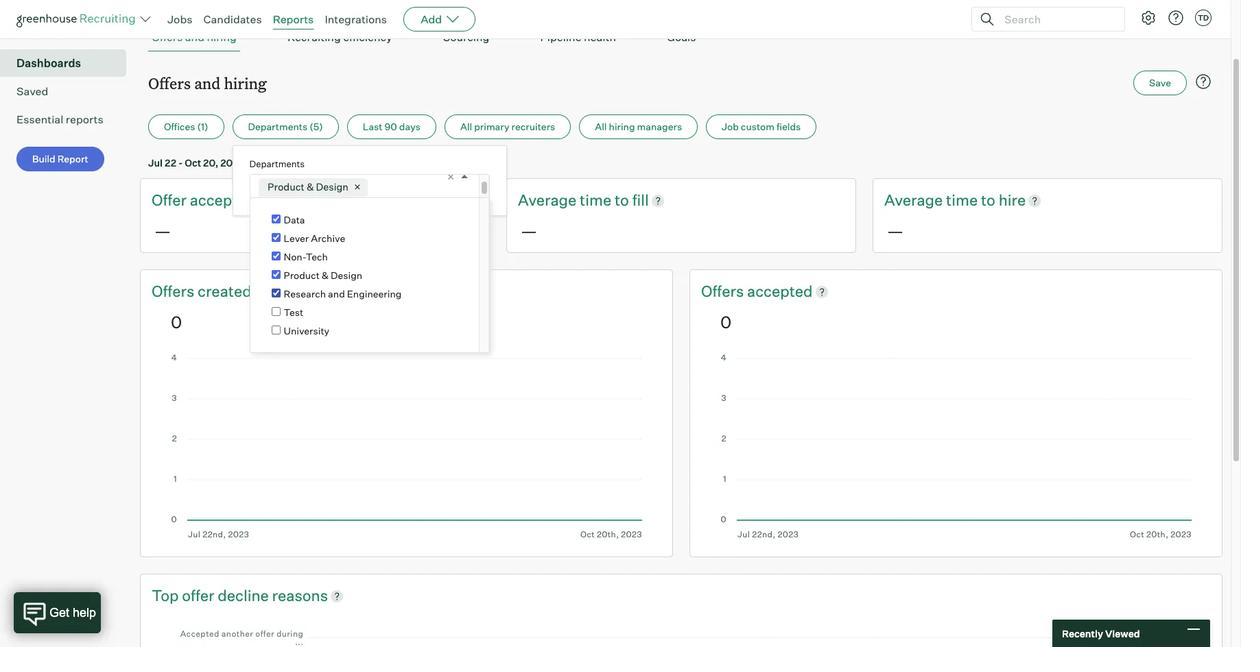 Task type: vqa. For each thing, say whether or not it's contained in the screenshot.
the bottom &
yes



Task type: describe. For each thing, give the bounding box(es) containing it.
build report
[[32, 153, 88, 165]]

offices
[[164, 121, 195, 133]]

21,
[[361, 157, 374, 169]]

research and engineering
[[284, 289, 402, 300]]

(5)
[[310, 121, 323, 133]]

candidates
[[204, 12, 262, 26]]

top
[[152, 587, 179, 605]]

time for fill
[[580, 191, 612, 209]]

2 vertical spatial and
[[328, 289, 345, 300]]

0 for first offers link from the right
[[721, 312, 732, 333]]

recruiting efficiency button
[[284, 23, 396, 52]]

offer acceptance
[[152, 191, 275, 209]]

faq image
[[1196, 74, 1212, 90]]

Data checkbox
[[272, 215, 280, 224]]

all primary recruiters
[[461, 121, 555, 133]]

0 vertical spatial product & design
[[268, 181, 349, 193]]

last 90 days button
[[347, 115, 437, 139]]

1 - from the left
[[178, 157, 183, 169]]

archive
[[311, 233, 345, 245]]

xychart image for first offers link
[[171, 355, 642, 540]]

2 - from the left
[[339, 157, 343, 169]]

research
[[284, 289, 326, 300]]

pipeline health
[[540, 30, 616, 44]]

essential
[[16, 113, 63, 126]]

average link for hire
[[885, 190, 947, 211]]

0 for first offers link
[[171, 312, 182, 333]]

hiring inside button
[[609, 121, 635, 133]]

save button
[[1134, 71, 1187, 96]]

offer link
[[152, 190, 190, 211]]

hire
[[999, 191, 1026, 209]]

recruiting efficiency
[[288, 30, 392, 44]]

1 vertical spatial &
[[322, 270, 329, 282]]

0 horizontal spatial to
[[294, 157, 304, 169]]

saved link
[[16, 83, 121, 100]]

primary
[[474, 121, 510, 133]]

Lever Archive checkbox
[[272, 234, 280, 243]]

td
[[1198, 13, 1209, 23]]

all hiring managers
[[595, 121, 682, 133]]

created link
[[198, 281, 252, 303]]

oct
[[185, 157, 201, 169]]

lever
[[284, 233, 309, 245]]

report
[[57, 153, 88, 165]]

days
[[399, 121, 421, 133]]

average time to for hire
[[885, 191, 999, 209]]

build
[[32, 153, 55, 165]]

0 vertical spatial design
[[316, 181, 349, 193]]

and inside button
[[185, 30, 205, 44]]

90
[[385, 121, 397, 133]]

all hiring managers button
[[579, 115, 698, 139]]

created
[[198, 282, 252, 301]]

sourcing button
[[440, 23, 493, 52]]

reasons
[[272, 587, 328, 605]]

compared
[[247, 157, 292, 169]]

hire link
[[999, 190, 1026, 211]]

all primary recruiters button
[[445, 115, 571, 139]]

Research and Engineering checkbox
[[272, 289, 280, 298]]

pipeline
[[540, 30, 582, 44]]

Test checkbox
[[272, 308, 280, 317]]

decline link
[[218, 586, 272, 607]]

tech
[[306, 252, 328, 263]]

offices (1) button
[[148, 115, 224, 139]]

overview
[[16, 28, 64, 42]]

lever archive
[[284, 233, 345, 245]]

xychart image for first offers link from the right
[[721, 355, 1192, 540]]

1 2023 from the left
[[220, 157, 245, 169]]

2 offers link from the left
[[701, 281, 747, 303]]

1 offers link from the left
[[152, 281, 198, 303]]

add
[[421, 12, 442, 26]]

build report button
[[16, 147, 104, 172]]

essential reports link
[[16, 111, 121, 128]]

23
[[325, 157, 337, 169]]

offers and hiring button
[[148, 23, 240, 52]]

offer
[[152, 191, 187, 209]]

reports link
[[273, 12, 314, 26]]

offers inside offers and hiring button
[[152, 30, 183, 44]]

managers
[[637, 121, 682, 133]]

time link for hire
[[947, 190, 981, 211]]

1 vertical spatial and
[[194, 73, 221, 93]]

time for hire
[[947, 191, 978, 209]]

reports
[[273, 12, 314, 26]]

rate link
[[275, 190, 303, 211]]

reports
[[66, 113, 103, 126]]

University checkbox
[[272, 326, 280, 335]]

last 90 days
[[363, 121, 421, 133]]

jul 22 - oct 20, 2023 compared to apr 23 - jul 21, 2023
[[148, 157, 400, 169]]

job
[[722, 121, 739, 133]]

reasons link
[[272, 586, 328, 607]]

fill
[[633, 191, 649, 209]]

time link for fill
[[580, 190, 615, 211]]

non-tech
[[284, 252, 328, 263]]

0 horizontal spatial &
[[307, 181, 314, 193]]

recently viewed
[[1062, 628, 1140, 640]]

top link
[[152, 586, 182, 607]]

acceptance link
[[190, 190, 275, 211]]

jobs
[[167, 12, 193, 26]]

all for all hiring managers
[[595, 121, 607, 133]]



Task type: locate. For each thing, give the bounding box(es) containing it.
to
[[294, 157, 304, 169], [615, 191, 629, 209], [981, 191, 996, 209]]

average link for fill
[[518, 190, 580, 211]]

all
[[461, 121, 472, 133], [595, 121, 607, 133]]

pipeline health button
[[537, 23, 620, 52]]

and up (1) on the top left of the page
[[194, 73, 221, 93]]

dashboards link
[[16, 55, 121, 72]]

efficiency
[[343, 30, 392, 44]]

1 average link from the left
[[518, 190, 580, 211]]

offers and hiring inside button
[[152, 30, 237, 44]]

candidates link
[[204, 12, 262, 26]]

&
[[307, 181, 314, 193], [322, 270, 329, 282]]

greenhouse recruiting image
[[16, 11, 140, 27]]

all left the primary
[[461, 121, 472, 133]]

time link left hire link
[[947, 190, 981, 211]]

departments left 'apr'
[[250, 159, 305, 170]]

configure image
[[1141, 10, 1157, 26]]

1 horizontal spatial jul
[[345, 157, 359, 169]]

1 horizontal spatial offers link
[[701, 281, 747, 303]]

1 horizontal spatial -
[[339, 157, 343, 169]]

1 — from the left
[[154, 221, 171, 242]]

2 average from the left
[[885, 191, 943, 209]]

1 horizontal spatial to
[[615, 191, 629, 209]]

essential reports
[[16, 113, 103, 126]]

viewed
[[1106, 628, 1140, 640]]

average for hire
[[885, 191, 943, 209]]

offers and hiring up (1) on the top left of the page
[[148, 73, 267, 93]]

time left hire in the right top of the page
[[947, 191, 978, 209]]

0 vertical spatial departments
[[248, 121, 308, 133]]

all left managers on the top
[[595, 121, 607, 133]]

0 vertical spatial offers and hiring
[[152, 30, 237, 44]]

0 horizontal spatial time link
[[580, 190, 615, 211]]

tab list
[[148, 23, 1215, 52]]

0 horizontal spatial offers link
[[152, 281, 198, 303]]

departments inside departments (5) button
[[248, 121, 308, 133]]

1 vertical spatial design
[[331, 270, 362, 282]]

fill link
[[633, 190, 649, 211]]

0 horizontal spatial average link
[[518, 190, 580, 211]]

average time to for fill
[[518, 191, 633, 209]]

2 time from the left
[[947, 191, 978, 209]]

& down tech
[[322, 270, 329, 282]]

0 horizontal spatial all
[[461, 121, 472, 133]]

to for hire
[[981, 191, 996, 209]]

acceptance
[[190, 191, 272, 209]]

fields
[[777, 121, 801, 133]]

non-
[[284, 252, 306, 263]]

1 to link from the left
[[615, 190, 633, 211]]

22
[[165, 157, 176, 169]]

1 horizontal spatial 0
[[721, 312, 732, 333]]

saved
[[16, 85, 48, 98]]

1 horizontal spatial all
[[595, 121, 607, 133]]

offers
[[152, 30, 183, 44], [148, 73, 191, 93], [152, 282, 194, 301], [701, 282, 747, 301]]

2 all from the left
[[595, 121, 607, 133]]

20,
[[203, 157, 218, 169]]

0 horizontal spatial 2023
[[220, 157, 245, 169]]

to left hire in the right top of the page
[[981, 191, 996, 209]]

university
[[284, 326, 330, 337]]

1 vertical spatial hiring
[[224, 73, 267, 93]]

departments up jul 22 - oct 20, 2023 compared to apr 23 - jul 21, 2023
[[248, 121, 308, 133]]

product down jul 22 - oct 20, 2023 compared to apr 23 - jul 21, 2023
[[268, 181, 305, 193]]

1 vertical spatial departments
[[250, 159, 305, 170]]

goals
[[667, 30, 696, 44]]

sourcing
[[443, 30, 490, 44]]

0 vertical spatial and
[[185, 30, 205, 44]]

0 horizontal spatial -
[[178, 157, 183, 169]]

0 horizontal spatial average
[[518, 191, 577, 209]]

2 horizontal spatial —
[[887, 221, 904, 242]]

2 0 from the left
[[721, 312, 732, 333]]

offer link
[[182, 586, 218, 607]]

hiring left managers on the top
[[609, 121, 635, 133]]

design down 23
[[316, 181, 349, 193]]

0 vertical spatial hiring
[[207, 30, 237, 44]]

add button
[[404, 7, 476, 32]]

(1)
[[197, 121, 208, 133]]

tab list containing offers and hiring
[[148, 23, 1215, 52]]

to left 'apr'
[[294, 157, 304, 169]]

1 horizontal spatial time
[[947, 191, 978, 209]]

1 horizontal spatial &
[[322, 270, 329, 282]]

average link
[[518, 190, 580, 211], [885, 190, 947, 211]]

accepted link
[[747, 281, 813, 303]]

overview link
[[16, 27, 121, 43]]

hiring inside button
[[207, 30, 237, 44]]

time
[[580, 191, 612, 209], [947, 191, 978, 209]]

1 average from the left
[[518, 191, 577, 209]]

and
[[185, 30, 205, 44], [194, 73, 221, 93], [328, 289, 345, 300]]

last
[[363, 121, 383, 133]]

— for fill
[[521, 221, 537, 242]]

2 time link from the left
[[947, 190, 981, 211]]

product up research
[[284, 270, 320, 282]]

2 vertical spatial hiring
[[609, 121, 635, 133]]

1 vertical spatial product & design
[[284, 270, 362, 282]]

0
[[171, 312, 182, 333], [721, 312, 732, 333]]

and down jobs
[[185, 30, 205, 44]]

1 vertical spatial offers and hiring
[[148, 73, 267, 93]]

& down 'apr'
[[307, 181, 314, 193]]

0 vertical spatial product
[[268, 181, 305, 193]]

1 time from the left
[[580, 191, 612, 209]]

save
[[1150, 77, 1172, 89]]

time left "fill" at the top of the page
[[580, 191, 612, 209]]

offer
[[182, 587, 215, 605]]

to left "fill" at the top of the page
[[615, 191, 629, 209]]

to link for hire
[[981, 190, 999, 211]]

jul left 22
[[148, 157, 163, 169]]

average for fill
[[518, 191, 577, 209]]

1 horizontal spatial average
[[885, 191, 943, 209]]

- right 22
[[178, 157, 183, 169]]

- right 23
[[339, 157, 343, 169]]

accepted
[[747, 282, 813, 301]]

integrations
[[325, 12, 387, 26]]

0 horizontal spatial to link
[[615, 190, 633, 211]]

2 to link from the left
[[981, 190, 999, 211]]

goals button
[[664, 23, 700, 52]]

1 time link from the left
[[580, 190, 615, 211]]

all for all primary recruiters
[[461, 121, 472, 133]]

1 horizontal spatial —
[[521, 221, 537, 242]]

0 vertical spatial &
[[307, 181, 314, 193]]

rate
[[275, 191, 303, 209]]

design
[[316, 181, 349, 193], [331, 270, 362, 282]]

recently
[[1062, 628, 1104, 640]]

health
[[584, 30, 616, 44]]

hiring down candidates
[[207, 30, 237, 44]]

departments for departments (5)
[[248, 121, 308, 133]]

1 horizontal spatial time link
[[947, 190, 981, 211]]

product & design down tech
[[284, 270, 362, 282]]

1 horizontal spatial average link
[[885, 190, 947, 211]]

apr
[[306, 157, 323, 169]]

2 2023 from the left
[[376, 157, 400, 169]]

0 horizontal spatial —
[[154, 221, 171, 242]]

2 — from the left
[[521, 221, 537, 242]]

2023 right the 21,
[[376, 157, 400, 169]]

0 horizontal spatial 0
[[171, 312, 182, 333]]

2023 right "20,"
[[220, 157, 245, 169]]

hiring up departments (5)
[[224, 73, 267, 93]]

engineering
[[347, 289, 402, 300]]

Non-Tech checkbox
[[272, 252, 280, 261]]

1 horizontal spatial to link
[[981, 190, 999, 211]]

1 average time to from the left
[[518, 191, 633, 209]]

design up research and engineering
[[331, 270, 362, 282]]

0 horizontal spatial average time to
[[518, 191, 633, 209]]

offices (1)
[[164, 121, 208, 133]]

decline
[[218, 587, 269, 605]]

departments for departments
[[250, 159, 305, 170]]

time link left 'fill' link
[[580, 190, 615, 211]]

3 — from the left
[[887, 221, 904, 242]]

Product & Design checkbox
[[272, 271, 280, 280]]

product & design down 'apr'
[[268, 181, 349, 193]]

product
[[268, 181, 305, 193], [284, 270, 320, 282]]

offers created
[[152, 282, 252, 301]]

1 vertical spatial product
[[284, 270, 320, 282]]

2 jul from the left
[[345, 157, 359, 169]]

xychart image
[[171, 355, 642, 540], [721, 355, 1192, 540], [171, 620, 1192, 648]]

offers and hiring down jobs
[[152, 30, 237, 44]]

2 average time to from the left
[[885, 191, 999, 209]]

product & design
[[268, 181, 349, 193], [284, 270, 362, 282]]

1 horizontal spatial 2023
[[376, 157, 400, 169]]

data
[[284, 214, 305, 226]]

-
[[178, 157, 183, 169], [339, 157, 343, 169]]

1 horizontal spatial average time to
[[885, 191, 999, 209]]

test
[[284, 307, 303, 319]]

top offer decline
[[152, 587, 272, 605]]

dashboards
[[16, 56, 81, 70]]

custom
[[741, 121, 775, 133]]

departments (5) button
[[232, 115, 339, 139]]

2 average link from the left
[[885, 190, 947, 211]]

to link for fill
[[615, 190, 633, 211]]

and right research
[[328, 289, 345, 300]]

0 horizontal spatial time
[[580, 191, 612, 209]]

jul left the 21,
[[345, 157, 359, 169]]

2 horizontal spatial to
[[981, 191, 996, 209]]

to link
[[615, 190, 633, 211], [981, 190, 999, 211]]

to for fill
[[615, 191, 629, 209]]

time link
[[580, 190, 615, 211], [947, 190, 981, 211]]

job custom fields button
[[706, 115, 817, 139]]

recruiters
[[512, 121, 555, 133]]

1 all from the left
[[461, 121, 472, 133]]

— for hire
[[887, 221, 904, 242]]

0 horizontal spatial jul
[[148, 157, 163, 169]]

recruiting
[[288, 30, 341, 44]]

jobs link
[[167, 12, 193, 26]]

1 jul from the left
[[148, 157, 163, 169]]

departments (5)
[[248, 121, 323, 133]]

offers link
[[152, 281, 198, 303], [701, 281, 747, 303]]

td button
[[1196, 10, 1212, 26]]

1 0 from the left
[[171, 312, 182, 333]]

Search text field
[[1001, 9, 1113, 29]]

integrations link
[[325, 12, 387, 26]]



